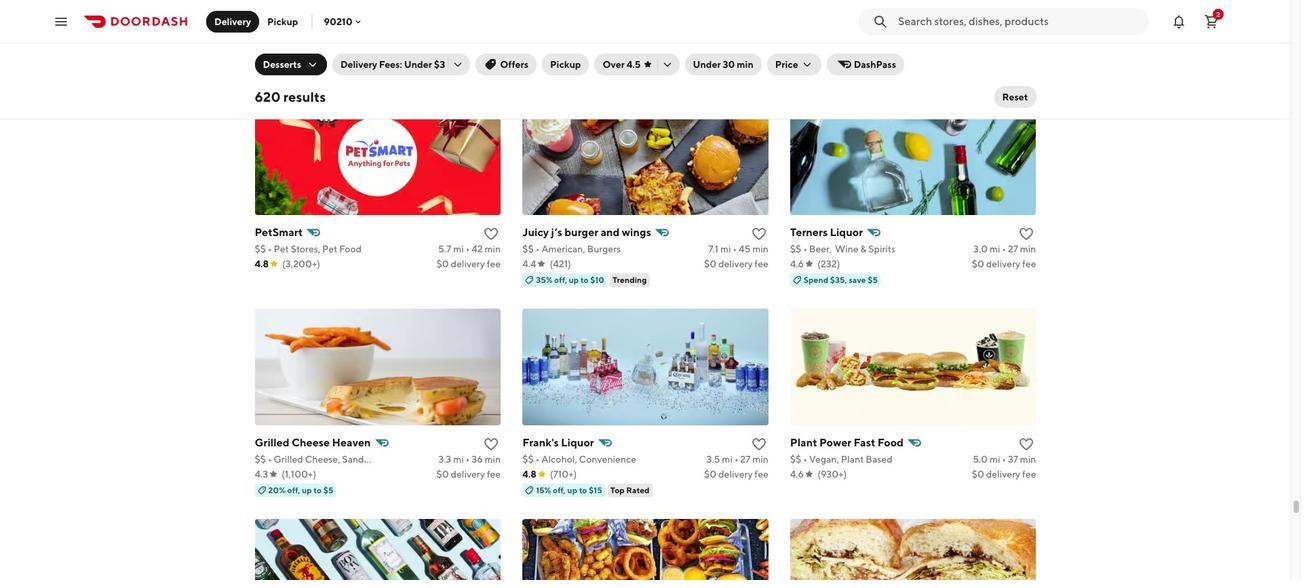 Task type: locate. For each thing, give the bounding box(es) containing it.
mi right 5.7
[[454, 243, 464, 254]]

0 vertical spatial pickup
[[267, 16, 298, 27]]

fee for frank's
[[755, 469, 769, 480]]

delivery down 3.3 mi • 36 min
[[451, 469, 485, 480]]

1 horizontal spatial 27
[[1009, 243, 1019, 254]]

to left $30 at the left top of page
[[335, 64, 343, 74]]

grilled
[[255, 436, 290, 449], [274, 454, 303, 465]]

0 vertical spatial &
[[315, 15, 322, 28]]

0 vertical spatial (1,100+)
[[818, 48, 852, 59]]

1 vertical spatial 4.8
[[255, 258, 269, 269]]

$$ for grilled cheese heaven
[[255, 454, 266, 465]]

spend $35, save $5
[[804, 275, 878, 285]]

$​0 delivery fee
[[437, 48, 501, 59], [704, 48, 769, 59], [437, 258, 501, 269], [704, 258, 769, 269], [972, 258, 1037, 269], [437, 469, 501, 480], [704, 469, 769, 480], [972, 469, 1037, 480]]

click to add this store to your saved list image
[[1019, 15, 1035, 32], [751, 226, 767, 242], [1019, 226, 1035, 242], [483, 436, 500, 452], [751, 436, 767, 452], [1019, 436, 1035, 452]]

$$ for juicy j's burger and wings
[[523, 243, 534, 254]]

under inside button
[[693, 59, 721, 70]]

mi for terners
[[990, 243, 1001, 254]]

$​0 delivery fee up 30
[[704, 48, 769, 59]]

pickup button up $$ • alcohol, beer
[[259, 11, 306, 32]]

spirits up beer
[[324, 15, 357, 28]]

pickup for pickup button to the right
[[550, 59, 581, 70]]

1 horizontal spatial liquor
[[830, 226, 863, 239]]

over 4.5 button
[[595, 54, 680, 75]]

0 horizontal spatial pet
[[274, 243, 289, 254]]

delivery button
[[206, 11, 259, 32]]

2 vertical spatial 4.8
[[523, 469, 537, 480]]

min right "3.0"
[[1021, 243, 1037, 254]]

society kitchen
[[791, 15, 870, 28]]

0 horizontal spatial delivery
[[214, 16, 251, 27]]

$0 delivery fee
[[536, 64, 594, 74]]

mi for noho
[[454, 33, 464, 44]]

1 horizontal spatial spirits
[[869, 243, 896, 254]]

1 horizontal spatial pet
[[322, 243, 338, 254]]

trending
[[613, 275, 647, 285]]

open menu image
[[53, 13, 69, 30]]

burgers down and
[[587, 243, 621, 254]]

click to add this store to your saved list image up 7.1 mi • 45 min on the right
[[751, 226, 767, 242]]

mi
[[454, 33, 464, 44], [721, 33, 732, 44], [991, 33, 1001, 44], [454, 243, 464, 254], [721, 243, 731, 254], [990, 243, 1001, 254], [453, 454, 464, 465], [722, 454, 733, 465], [990, 454, 1001, 465]]

$​0 delivery fee down 3.5 mi • 27 min
[[704, 469, 769, 480]]

4.8 for frank's liquor
[[523, 469, 537, 480]]

27 right 3.5
[[741, 454, 751, 465]]

up
[[323, 64, 333, 74], [838, 64, 848, 74], [569, 275, 579, 285], [302, 485, 312, 495], [568, 485, 578, 495]]

1 vertical spatial $5
[[868, 275, 878, 285]]

42
[[472, 243, 483, 254]]

min right 37
[[1021, 454, 1037, 465]]

pickup button down $$ • pizza, burgers
[[542, 54, 589, 75]]

5.6 mi • 38 min
[[706, 33, 769, 44]]

0 vertical spatial grilled
[[255, 436, 290, 449]]

0 horizontal spatial under
[[404, 59, 432, 70]]

food
[[339, 243, 362, 254], [878, 436, 904, 449]]

0 horizontal spatial 20%
[[268, 485, 286, 495]]

delivery for noho
[[451, 48, 485, 59]]

$​0 for frank's liquor
[[704, 469, 717, 480]]

pickup for topmost pickup button
[[267, 16, 298, 27]]

2 vertical spatial 4.6
[[791, 469, 804, 480]]

alcohol, up (710+)
[[542, 454, 577, 465]]

$$ left the pizza,
[[523, 33, 534, 44]]

1 horizontal spatial 20% off, up to $5
[[804, 64, 869, 74]]

0 horizontal spatial pickup
[[267, 16, 298, 27]]

(1,100+)
[[818, 48, 852, 59], [282, 469, 316, 480]]

plant down plant power fast food at the bottom
[[841, 454, 864, 465]]

$​0 down "3.3"
[[437, 469, 449, 480]]

click to add this store to your saved list image up 3.5 mi • 27 min
[[751, 436, 767, 452]]

click to add this store to your saved list image up 3.3 mi • 36 min
[[483, 436, 500, 452]]

2 4.6 from the top
[[791, 258, 804, 269]]

1 vertical spatial plant
[[841, 454, 864, 465]]

click to add this store to your saved list image for frank's liquor
[[751, 436, 767, 452]]

min right 41
[[1021, 33, 1037, 44]]

fee down 3.5 mi • 27 min
[[755, 469, 769, 480]]

off
[[287, 64, 298, 74]]

mi right 5.5
[[454, 33, 464, 44]]

$​0 delivery fee down 5.5 mi • 29 min at the top of page
[[437, 48, 501, 59]]

$5 right save
[[868, 275, 878, 285]]

0 vertical spatial 4.6
[[791, 48, 804, 59]]

click to add this store to your saved list image up 6.3 mi • 41 min
[[1019, 15, 1035, 32]]

0 vertical spatial alcohol,
[[274, 33, 310, 44]]

to
[[335, 64, 343, 74], [849, 64, 857, 74], [581, 275, 589, 285], [314, 485, 322, 495], [579, 485, 587, 495]]

$​0 delivery fee for noho wine & spirits
[[437, 48, 501, 59]]

$​0 delivery fee down 5.0 mi • 37 min
[[972, 469, 1037, 480]]

2 vertical spatial $5
[[323, 485, 334, 495]]

fee
[[487, 48, 501, 59], [755, 48, 769, 59], [581, 64, 594, 74], [487, 258, 501, 269], [755, 258, 769, 269], [1023, 258, 1037, 269], [487, 469, 501, 480], [755, 469, 769, 480], [1023, 469, 1037, 480]]

1 vertical spatial burgers
[[587, 243, 621, 254]]

$$ down "frank's"
[[523, 454, 534, 465]]

35%
[[536, 275, 553, 285]]

1 horizontal spatial wine
[[836, 243, 859, 254]]

alcohol, up (28)
[[274, 33, 310, 44]]

grilled down cheese
[[274, 454, 303, 465]]

$$ • american (new), lunch
[[791, 33, 911, 44]]

click to add this store to your saved list image up 5.0 mi • 37 min
[[1019, 436, 1035, 452]]

4.6 up spend
[[791, 258, 804, 269]]

4.6 for plant power fast food
[[791, 469, 804, 480]]

30%
[[268, 64, 286, 74]]

pet right stores,
[[322, 243, 338, 254]]

fee for juicy
[[755, 258, 769, 269]]

4.8 up the 15%
[[523, 469, 537, 480]]

1 vertical spatial pickup button
[[542, 54, 589, 75]]

& up beer
[[315, 15, 322, 28]]

1 vertical spatial 4.6
[[791, 258, 804, 269]]

$​0 for petsmart
[[437, 258, 449, 269]]

&
[[315, 15, 322, 28], [861, 243, 867, 254]]

$​0 down "3.0"
[[972, 258, 985, 269]]

fee down 5.0 mi • 37 min
[[1023, 469, 1037, 480]]

1 vertical spatial &
[[861, 243, 867, 254]]

burgers for $$ • pizza, burgers
[[569, 33, 602, 44]]

delivery down 7.1 mi • 45 min on the right
[[719, 258, 753, 269]]

41
[[1009, 33, 1019, 44]]

0 horizontal spatial pickup button
[[259, 11, 306, 32]]

20% for society
[[804, 64, 821, 74]]

liquor
[[830, 226, 863, 239], [561, 436, 594, 449]]

20% off, up to $5
[[804, 64, 869, 74], [268, 485, 334, 495]]

620
[[255, 89, 281, 105]]

0 vertical spatial delivery
[[214, 16, 251, 27]]

under left $3
[[404, 59, 432, 70]]

$$ for noho wine & spirits
[[255, 33, 266, 44]]

1 horizontal spatial pickup button
[[542, 54, 589, 75]]

desserts
[[263, 59, 301, 70]]

$​0 down 5.7
[[437, 258, 449, 269]]

4.8
[[523, 48, 537, 59], [255, 258, 269, 269], [523, 469, 537, 480]]

• left "38" at the top
[[734, 33, 738, 44]]

stores,
[[291, 243, 321, 254]]

1 horizontal spatial delivery
[[341, 59, 377, 70]]

american
[[810, 33, 851, 44]]

$​0 down 5.0
[[972, 469, 985, 480]]

min for noho
[[485, 33, 501, 44]]

20% off, up to $5 down american
[[804, 64, 869, 74]]

• up the 4.3
[[268, 454, 272, 465]]

$​0 delivery fee for juicy j's burger and wings
[[704, 258, 769, 269]]

0 horizontal spatial (1,100+)
[[282, 469, 316, 480]]

1 vertical spatial 27
[[741, 454, 751, 465]]

0 horizontal spatial 20% off, up to $5
[[268, 485, 334, 495]]

1 vertical spatial (1,100+)
[[282, 469, 316, 480]]

delivery
[[214, 16, 251, 27], [341, 59, 377, 70]]

burgers up '(171)'
[[569, 33, 602, 44]]

0 vertical spatial 20% off, up to $5
[[804, 64, 869, 74]]

20% off, up to $5 for cheese
[[268, 485, 334, 495]]

pickup up $$ • alcohol, beer
[[267, 16, 298, 27]]

20% off, up to $5 down cheese,
[[268, 485, 334, 495]]

6.3 mi • 41 min
[[976, 33, 1037, 44]]

0 vertical spatial plant
[[791, 436, 818, 449]]

burgers
[[569, 33, 602, 44], [587, 243, 621, 254]]

1 pet from the left
[[274, 243, 289, 254]]

off,
[[823, 64, 836, 74], [555, 275, 567, 285], [287, 485, 300, 495], [553, 485, 566, 495]]

5.5 mi • 29 min
[[437, 33, 501, 44]]

1 horizontal spatial (1,100+)
[[818, 48, 852, 59]]

0 vertical spatial liquor
[[830, 226, 863, 239]]

heaven
[[332, 436, 371, 449]]

1 vertical spatial 20%
[[268, 485, 286, 495]]

$$ for society kitchen
[[791, 33, 802, 44]]

$​0 delivery fee down 5.7 mi • 42 min
[[437, 258, 501, 269]]

1 horizontal spatial food
[[878, 436, 904, 449]]

$5 for grilled cheese heaven
[[323, 485, 334, 495]]

reset button
[[995, 86, 1037, 108]]

fee down 3.0 mi • 27 min
[[1023, 258, 1037, 269]]

0 horizontal spatial food
[[339, 243, 362, 254]]

2 under from the left
[[693, 59, 721, 70]]

kitchen
[[831, 15, 870, 28]]

$$ • american, burgers
[[523, 243, 621, 254]]

$$ • beer,  wine & spirits
[[791, 243, 896, 254]]

1 horizontal spatial pickup
[[550, 59, 581, 70]]

pet
[[274, 243, 289, 254], [322, 243, 338, 254]]

society
[[791, 15, 828, 28]]

sandwiches
[[342, 454, 394, 465]]

90210
[[324, 16, 353, 27]]

$​0 delivery fee down 3.3 mi • 36 min
[[437, 469, 501, 480]]

delivery down 5.5 mi • 29 min at the top of page
[[451, 48, 485, 59]]

$​0 down 7.1
[[704, 258, 717, 269]]

fee down 7.1 mi • 45 min on the right
[[755, 258, 769, 269]]

30% off $35+, up to $30
[[268, 64, 360, 74]]

1 vertical spatial pickup
[[550, 59, 581, 70]]

20%
[[804, 64, 821, 74], [268, 485, 286, 495]]

up right $35+,
[[323, 64, 333, 74]]

(1,100+) down american
[[818, 48, 852, 59]]

4.6 for society kitchen
[[791, 48, 804, 59]]

0 vertical spatial $5
[[859, 64, 869, 74]]

0 vertical spatial 27
[[1009, 243, 1019, 254]]

(232)
[[818, 258, 841, 269]]

4.8 up offers
[[523, 48, 537, 59]]

food right stores,
[[339, 243, 362, 254]]

1 horizontal spatial under
[[693, 59, 721, 70]]

under
[[404, 59, 432, 70], [693, 59, 721, 70]]

delivery left fees:
[[341, 59, 377, 70]]

0 horizontal spatial plant
[[791, 436, 818, 449]]

1 vertical spatial delivery
[[341, 59, 377, 70]]

0 vertical spatial burgers
[[569, 33, 602, 44]]

min for plant
[[1021, 454, 1037, 465]]

0 horizontal spatial &
[[315, 15, 322, 28]]

1 vertical spatial liquor
[[561, 436, 594, 449]]

4.8 for petsmart
[[255, 258, 269, 269]]

4.8 down petsmart at top left
[[255, 258, 269, 269]]

$$ • alcohol, convenience
[[523, 454, 637, 465]]

& up save
[[861, 243, 867, 254]]

food up based
[[878, 436, 904, 449]]

0 vertical spatial pickup button
[[259, 11, 306, 32]]

(new),
[[853, 33, 882, 44]]

dashpass
[[854, 59, 897, 70]]

delivery down 5.0 mi • 37 min
[[987, 469, 1021, 480]]

delivery for grilled
[[451, 469, 485, 480]]

spirits up spend $35, save $5
[[869, 243, 896, 254]]

1 4.6 from the top
[[791, 48, 804, 59]]

click to add this store to your saved list image up 3.0 mi • 27 min
[[1019, 226, 1035, 242]]

fee left over
[[581, 64, 594, 74]]

burgers for $$ • american, burgers
[[587, 243, 621, 254]]

1 under from the left
[[404, 59, 432, 70]]

noho
[[255, 15, 283, 28]]

cheese,
[[305, 454, 340, 465]]

mi right 5.0
[[990, 454, 1001, 465]]

fee for grilled
[[487, 469, 501, 480]]

fee down 5.6 mi • 38 min at the right of page
[[755, 48, 769, 59]]

4.6 up the price
[[791, 48, 804, 59]]

(710+)
[[550, 469, 577, 480]]

• left 29
[[466, 33, 470, 44]]

click to add this store to your saved list image for society kitchen
[[1019, 15, 1035, 32]]

delivery inside button
[[214, 16, 251, 27]]

$$ down petsmart at top left
[[255, 243, 266, 254]]

$$ up 4.4
[[523, 243, 534, 254]]

rated
[[627, 485, 650, 495]]

plant up vegan,
[[791, 436, 818, 449]]

3.5 mi • 27 min
[[707, 454, 769, 465]]

0 horizontal spatial alcohol,
[[274, 33, 310, 44]]

1 vertical spatial 20% off, up to $5
[[268, 485, 334, 495]]

$$ for terners liquor
[[791, 243, 802, 254]]

620 results
[[255, 89, 326, 105]]

7.1
[[709, 243, 719, 254]]

• left the pizza,
[[536, 33, 540, 44]]

pickup button
[[259, 11, 306, 32], [542, 54, 589, 75]]

0 vertical spatial 20%
[[804, 64, 821, 74]]

min down click to add this store to your saved list image
[[485, 243, 501, 254]]

1 vertical spatial spirits
[[869, 243, 896, 254]]

3 4.6 from the top
[[791, 469, 804, 480]]

up down (421)
[[569, 275, 579, 285]]

$5
[[859, 64, 869, 74], [868, 275, 878, 285], [323, 485, 334, 495]]

$$ for plant power fast food
[[791, 454, 802, 465]]

delivery
[[451, 48, 485, 59], [719, 48, 753, 59], [549, 64, 580, 74], [451, 258, 485, 269], [719, 258, 753, 269], [987, 258, 1021, 269], [451, 469, 485, 480], [719, 469, 753, 480], [987, 469, 1021, 480]]

1 vertical spatial grilled
[[274, 454, 303, 465]]

0 horizontal spatial spirits
[[324, 15, 357, 28]]

$​0 delivery fee for terners liquor
[[972, 258, 1037, 269]]

min for frank's
[[753, 454, 769, 465]]

0 horizontal spatial liquor
[[561, 436, 594, 449]]

under 30 min
[[693, 59, 754, 70]]

1 horizontal spatial alcohol,
[[542, 454, 577, 465]]

$​0 for noho wine & spirits
[[437, 48, 449, 59]]

$$ down society
[[791, 33, 802, 44]]

delivery for juicy
[[719, 258, 753, 269]]

0 horizontal spatial 27
[[741, 454, 751, 465]]

cheese
[[292, 436, 330, 449]]

3 items, open order cart image
[[1204, 13, 1220, 30]]

delivery down 3.0 mi • 27 min
[[987, 258, 1021, 269]]

5.7
[[438, 243, 452, 254]]

to left $10
[[581, 275, 589, 285]]

0 horizontal spatial wine
[[285, 15, 313, 28]]

plant
[[791, 436, 818, 449], [841, 454, 864, 465]]

$​0 delivery fee for frank's liquor
[[704, 469, 769, 480]]

$5 for society kitchen
[[859, 64, 869, 74]]

• down the noho
[[268, 33, 272, 44]]

beer
[[311, 33, 332, 44]]

delivery for delivery
[[214, 16, 251, 27]]

min right 3.5
[[753, 454, 769, 465]]

off, down (421)
[[555, 275, 567, 285]]

mi right "3.0"
[[990, 243, 1001, 254]]

mi right 6.3 on the top of the page
[[991, 33, 1001, 44]]

1 horizontal spatial 20%
[[804, 64, 821, 74]]

fees:
[[379, 59, 402, 70]]

4.6
[[791, 48, 804, 59], [791, 258, 804, 269], [791, 469, 804, 480]]

mi right 3.5
[[722, 454, 733, 465]]

45
[[739, 243, 751, 254]]

0 vertical spatial food
[[339, 243, 362, 254]]

1 vertical spatial alcohol,
[[542, 454, 577, 465]]

notification bell image
[[1171, 13, 1188, 30]]

0 vertical spatial spirits
[[324, 15, 357, 28]]

mi right 7.1
[[721, 243, 731, 254]]

liquor up $$ • alcohol, convenience
[[561, 436, 594, 449]]

vegan,
[[810, 454, 839, 465]]



Task type: vqa. For each thing, say whether or not it's contained in the screenshot.
Retail in the left of the page
no



Task type: describe. For each thing, give the bounding box(es) containing it.
burger
[[565, 226, 599, 239]]

alcohol, for wine
[[274, 33, 310, 44]]

20% off, up to $5 for kitchen
[[804, 64, 869, 74]]

and
[[601, 226, 620, 239]]

• right 3.5
[[735, 454, 739, 465]]

15% off, up to $15
[[536, 485, 602, 495]]

$15
[[589, 485, 602, 495]]

delivery down '(171)'
[[549, 64, 580, 74]]

1 vertical spatial wine
[[836, 243, 859, 254]]

4.7
[[255, 48, 268, 59]]

• down "frank's"
[[536, 454, 540, 465]]

$$ • grilled cheese, sandwiches
[[255, 454, 394, 465]]

delivery down 5.7 mi • 42 min
[[451, 258, 485, 269]]

2 button
[[1199, 8, 1226, 35]]

liquor for terners liquor
[[830, 226, 863, 239]]

to left '$15'
[[579, 485, 587, 495]]

27 for terners liquor
[[1009, 243, 1019, 254]]

to down $$ • american (new), lunch on the top right of page
[[849, 64, 857, 74]]

mi for frank's
[[722, 454, 733, 465]]

off, down $$ • grilled cheese, sandwiches
[[287, 485, 300, 495]]

to down cheese,
[[314, 485, 322, 495]]

click to add this store to your saved list image for plant power fast food
[[1019, 436, 1035, 452]]

price
[[776, 59, 799, 70]]

$​0 delivery fee for plant power fast food
[[972, 469, 1037, 480]]

min for grilled
[[485, 454, 501, 465]]

mi for society
[[991, 33, 1001, 44]]

beer,
[[810, 243, 832, 254]]

mi right 5.6
[[721, 33, 732, 44]]

• down petsmart at top left
[[268, 243, 272, 254]]

delivery for plant
[[987, 469, 1021, 480]]

alcohol, for liquor
[[542, 454, 577, 465]]

• left beer,
[[804, 243, 808, 254]]

$​0 for plant power fast food
[[972, 469, 985, 480]]

click to add this store to your saved list image for grilled cheese heaven
[[483, 436, 500, 452]]

4.6 for terners liquor
[[791, 258, 804, 269]]

terners
[[791, 226, 828, 239]]

3.5
[[707, 454, 720, 465]]

frank's liquor
[[523, 436, 594, 449]]

plant power fast food
[[791, 436, 904, 449]]

15%
[[536, 485, 551, 495]]

30
[[723, 59, 735, 70]]

$35,
[[831, 275, 848, 285]]

mi for plant
[[990, 454, 1001, 465]]

terners liquor
[[791, 226, 863, 239]]

$30
[[345, 64, 360, 74]]

delivery for delivery fees: under $3
[[341, 59, 377, 70]]

$​0 for terners liquor
[[972, 258, 985, 269]]

lunch
[[884, 33, 911, 44]]

min for terners
[[1021, 243, 1037, 254]]

• left 42
[[466, 243, 470, 254]]

2 pet from the left
[[322, 243, 338, 254]]

$​0 for juicy j's burger and wings
[[704, 258, 717, 269]]

offers
[[500, 59, 529, 70]]

$$ • pizza, burgers
[[523, 33, 602, 44]]

5.7 mi • 42 min
[[438, 243, 501, 254]]

• down society
[[804, 33, 808, 44]]

power
[[820, 436, 852, 449]]

27 for frank's liquor
[[741, 454, 751, 465]]

min for juicy
[[753, 243, 769, 254]]

fee for noho
[[487, 48, 501, 59]]

$$ for frank's liquor
[[523, 454, 534, 465]]

$$ • alcohol, beer
[[255, 33, 332, 44]]

over 4.5
[[603, 59, 641, 70]]

4.5
[[627, 59, 641, 70]]

min right "38" at the top
[[753, 33, 769, 44]]

$3
[[434, 59, 445, 70]]

offers button
[[476, 54, 537, 75]]

based
[[866, 454, 893, 465]]

• down juicy
[[536, 243, 540, 254]]

(1,100+) for cheese
[[282, 469, 316, 480]]

0 vertical spatial wine
[[285, 15, 313, 28]]

$0
[[536, 64, 547, 74]]

top rated
[[611, 485, 650, 495]]

off, right the 15%
[[553, 485, 566, 495]]

3.0
[[974, 243, 988, 254]]

1 horizontal spatial &
[[861, 243, 867, 254]]

convenience
[[579, 454, 637, 465]]

min inside button
[[737, 59, 754, 70]]

pizza,
[[542, 33, 567, 44]]

price button
[[767, 54, 822, 75]]

• left 41
[[1003, 33, 1007, 44]]

click to add this store to your saved list image for terners liquor
[[1019, 226, 1035, 242]]

$​0 for grilled cheese heaven
[[437, 469, 449, 480]]

38
[[740, 33, 751, 44]]

$​0 down 5.6
[[704, 48, 717, 59]]

juicy
[[523, 226, 549, 239]]

• left 37
[[1003, 454, 1007, 465]]

36
[[472, 454, 483, 465]]

petsmart
[[255, 226, 303, 239]]

mi for juicy
[[721, 243, 731, 254]]

delivery up 30
[[719, 48, 753, 59]]

6.3
[[976, 33, 989, 44]]

up down $$ • american (new), lunch on the top right of page
[[838, 64, 848, 74]]

4.3
[[255, 469, 268, 480]]

j's
[[551, 226, 563, 239]]

(421)
[[550, 258, 571, 269]]

5.0
[[973, 454, 988, 465]]

results
[[283, 89, 326, 105]]

under 30 min button
[[685, 54, 762, 75]]

over
[[603, 59, 625, 70]]

2
[[1217, 10, 1221, 18]]

save
[[849, 275, 866, 285]]

grilled cheese heaven
[[255, 436, 371, 449]]

top
[[611, 485, 625, 495]]

5.6
[[706, 33, 720, 44]]

fee for terners
[[1023, 258, 1037, 269]]

35% off, up to $10
[[536, 275, 605, 285]]

Store search: begin typing to search for stores available on DoorDash text field
[[899, 14, 1142, 29]]

fee for plant
[[1023, 469, 1037, 480]]

37
[[1008, 454, 1019, 465]]

$10
[[591, 275, 605, 285]]

1 horizontal spatial plant
[[841, 454, 864, 465]]

7.1 mi • 45 min
[[709, 243, 769, 254]]

5.0 mi • 37 min
[[973, 454, 1037, 465]]

• right "3.0"
[[1003, 243, 1007, 254]]

90210 button
[[324, 16, 364, 27]]

liquor for frank's liquor
[[561, 436, 594, 449]]

click to add this store to your saved list image for juicy j's burger and wings
[[751, 226, 767, 242]]

• left vegan,
[[804, 454, 808, 465]]

delivery fees: under $3
[[341, 59, 445, 70]]

(3,200+)
[[282, 258, 320, 269]]

$​0 delivery fee for petsmart
[[437, 258, 501, 269]]

• left 36
[[466, 454, 470, 465]]

off, down american
[[823, 64, 836, 74]]

(171)
[[550, 48, 569, 59]]

3.3 mi • 36 min
[[439, 454, 501, 465]]

click to add this store to your saved list image
[[483, 226, 500, 242]]

delivery for terners
[[987, 258, 1021, 269]]

frank's
[[523, 436, 559, 449]]

noho wine & spirits
[[255, 15, 357, 28]]

29
[[472, 33, 483, 44]]

$​0 delivery fee for grilled cheese heaven
[[437, 469, 501, 480]]

$$ for petsmart
[[255, 243, 266, 254]]

up down (710+)
[[568, 485, 578, 495]]

4.4
[[523, 258, 536, 269]]

min for society
[[1021, 33, 1037, 44]]

delivery for frank's
[[719, 469, 753, 480]]

0 vertical spatial 4.8
[[523, 48, 537, 59]]

3.3
[[439, 454, 452, 465]]

fee down 5.7 mi • 42 min
[[487, 258, 501, 269]]

$$ • pet stores, pet food
[[255, 243, 362, 254]]

up down cheese,
[[302, 485, 312, 495]]

• left 45
[[733, 243, 737, 254]]

mi for grilled
[[453, 454, 464, 465]]

wings
[[622, 226, 651, 239]]

(1,100+) for kitchen
[[818, 48, 852, 59]]

20% for grilled
[[268, 485, 286, 495]]

spend
[[804, 275, 829, 285]]

desserts button
[[255, 54, 327, 75]]

1 vertical spatial food
[[878, 436, 904, 449]]



